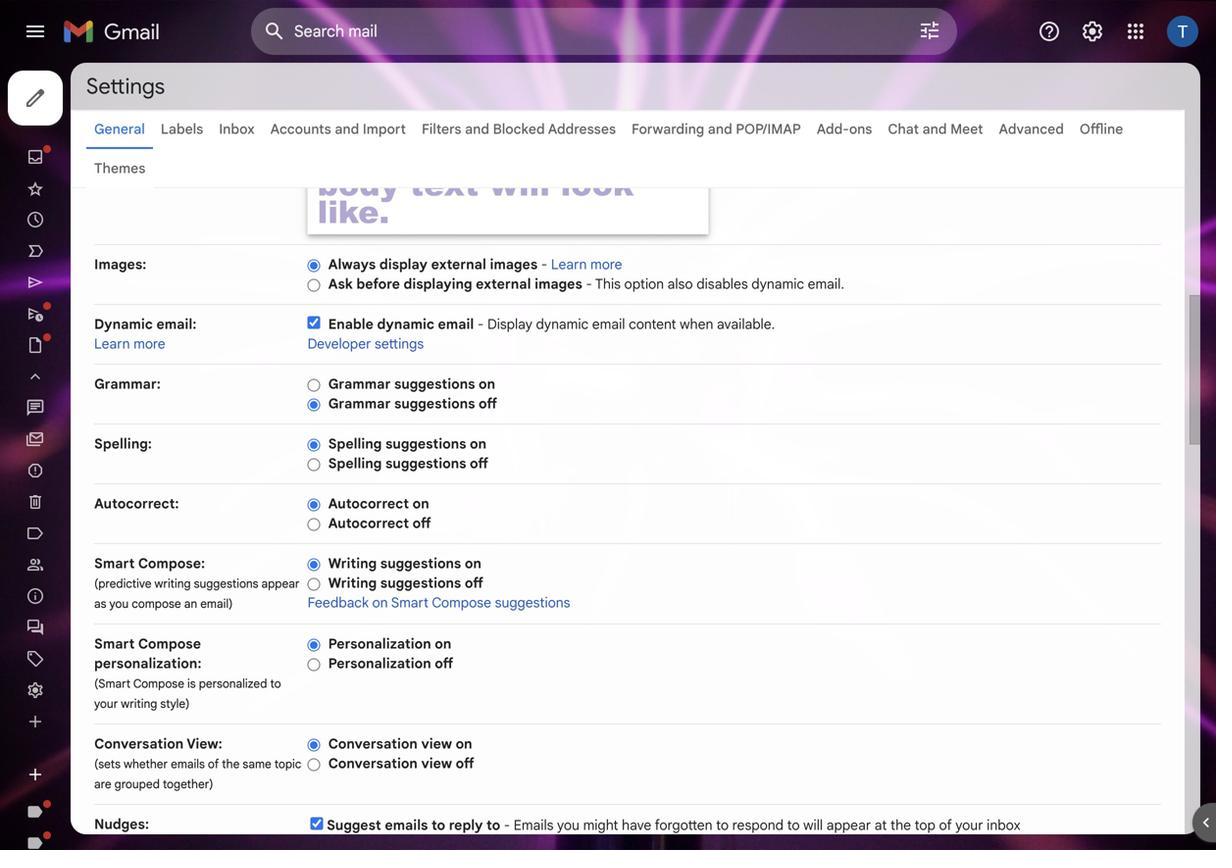 Task type: describe. For each thing, give the bounding box(es) containing it.
suggestions for grammar suggestions off
[[394, 395, 475, 412]]

Personalization off radio
[[308, 657, 320, 672]]

style)
[[160, 697, 190, 711]]

Always display external images radio
[[308, 258, 320, 273]]

1 horizontal spatial the
[[890, 817, 911, 834]]

display
[[379, 256, 428, 273]]

0 vertical spatial more
[[590, 256, 622, 273]]

- left the option at the right of page
[[586, 276, 592, 293]]

images:
[[94, 256, 146, 273]]

suggestions for spelling suggestions off
[[385, 455, 466, 472]]

writing inside smart compose: (predictive writing suggestions appear as you compose an email)
[[154, 577, 191, 591]]

conversation for conversation view on
[[328, 736, 418, 753]]

content
[[629, 316, 676, 333]]

Writing suggestions on radio
[[308, 557, 320, 572]]

meet
[[950, 121, 983, 138]]

emails
[[514, 817, 554, 834]]

2 horizontal spatial your
[[955, 817, 983, 834]]

ons
[[849, 121, 872, 138]]

view for off
[[421, 755, 452, 772]]

displaying
[[403, 276, 472, 293]]

1 vertical spatial compose
[[138, 635, 201, 653]]

ask
[[328, 276, 353, 293]]

what
[[442, 134, 527, 178]]

enable dynamic email - display dynamic email content when available. developer settings
[[308, 316, 775, 353]]

0 vertical spatial images
[[490, 256, 538, 273]]

1 vertical spatial will
[[803, 817, 823, 834]]

the inside conversation view: (sets whether emails of the same topic are grouped together)
[[222, 757, 240, 772]]

spelling suggestions off
[[328, 455, 488, 472]]

1 vertical spatial of
[[939, 817, 952, 834]]

autocorrect for autocorrect on
[[328, 495, 409, 512]]

an
[[184, 597, 197, 611]]

have
[[622, 817, 651, 834]]

dynamic
[[94, 316, 153, 333]]

always
[[328, 256, 376, 273]]

suggest emails to reply to - emails you might have forgotten to respond to will appear at the top of your inbox
[[327, 817, 1021, 834]]

forgotten
[[655, 817, 713, 834]]

whether
[[124, 757, 168, 772]]

off for grammar suggestions on
[[479, 395, 497, 412]]

respond
[[732, 817, 784, 834]]

grammar for grammar suggestions on
[[328, 376, 391, 393]]

grammar for grammar suggestions off
[[328, 395, 391, 412]]

emails inside conversation view: (sets whether emails of the same topic are grouped together)
[[171, 757, 205, 772]]

smart for smart compose personalization:
[[94, 635, 135, 653]]

0 vertical spatial external
[[431, 256, 486, 273]]

import
[[363, 121, 406, 138]]

grammar:
[[94, 376, 161, 393]]

main menu image
[[24, 20, 47, 43]]

forwarding
[[632, 121, 704, 138]]

Autocorrect off radio
[[308, 517, 320, 532]]

autocorrect on
[[328, 495, 429, 512]]

writing suggestions on
[[328, 555, 481, 572]]

labels
[[161, 121, 203, 138]]

1 vertical spatial this
[[595, 276, 621, 293]]

on up conversation view off
[[456, 736, 472, 753]]

2 email from the left
[[592, 316, 625, 333]]

0 horizontal spatial dynamic
[[377, 316, 434, 333]]

available.
[[717, 316, 775, 333]]

forwarding and pop/imap
[[632, 121, 801, 138]]

like.
[[317, 189, 389, 233]]

conversation view: (sets whether emails of the same topic are grouped together)
[[94, 736, 301, 792]]

disables
[[696, 276, 748, 293]]

dynamic email: learn more
[[94, 316, 196, 353]]

to left respond
[[716, 817, 729, 834]]

when
[[680, 316, 713, 333]]

conversation view on
[[328, 736, 472, 753]]

on up spelling suggestions off
[[470, 435, 486, 453]]

is inside smart compose personalization: (smart compose is personalized to your writing style)
[[187, 677, 196, 691]]

chat and meet
[[888, 121, 983, 138]]

add-ons link
[[817, 121, 872, 138]]

email)
[[200, 597, 233, 611]]

spelling:
[[94, 435, 152, 453]]

smart for smart compose:
[[94, 555, 135, 572]]

display
[[487, 316, 532, 333]]

add-ons
[[817, 121, 872, 138]]

grammar suggestions on
[[328, 376, 495, 393]]

grouped
[[114, 777, 160, 792]]

0 vertical spatial compose
[[432, 594, 491, 611]]

personalization on
[[328, 635, 451, 653]]

option
[[624, 276, 664, 293]]

pop/imap
[[736, 121, 801, 138]]

settings
[[375, 335, 424, 353]]

autocorrect off
[[328, 515, 431, 532]]

autocorrect:
[[94, 495, 179, 512]]

writing for writing suggestions off
[[328, 575, 377, 592]]

themes link
[[94, 160, 145, 177]]

(predictive
[[94, 577, 151, 591]]

1 email from the left
[[438, 316, 474, 333]]

spelling for spelling suggestions on
[[328, 435, 382, 453]]

view:
[[187, 736, 222, 753]]

also
[[667, 276, 693, 293]]

1 vertical spatial smart
[[391, 594, 429, 611]]

accounts
[[270, 121, 331, 138]]

filters and blocked addresses
[[422, 121, 616, 138]]

at
[[875, 817, 887, 834]]

before
[[356, 276, 400, 293]]

Search mail text field
[[294, 22, 863, 41]]

conversation for conversation view off
[[328, 755, 418, 772]]

compose
[[132, 597, 181, 611]]

to right reply
[[486, 817, 500, 834]]

text
[[410, 161, 479, 205]]

personalized
[[199, 677, 267, 691]]

to inside smart compose personalization: (smart compose is personalized to your writing style)
[[270, 677, 281, 691]]

1 vertical spatial images
[[535, 276, 582, 293]]

conversation for conversation view: (sets whether emails of the same topic are grouped together)
[[94, 736, 184, 753]]

2 horizontal spatial dynamic
[[751, 276, 804, 293]]

developer settings link
[[308, 335, 424, 353]]

and for chat
[[922, 121, 947, 138]]

as
[[94, 597, 106, 611]]

reply
[[449, 817, 483, 834]]

email:
[[156, 316, 196, 333]]

addresses
[[548, 121, 616, 138]]

of inside conversation view: (sets whether emails of the same topic are grouped together)
[[208, 757, 219, 772]]

- left emails on the bottom of the page
[[504, 817, 510, 834]]



Task type: vqa. For each thing, say whether or not it's contained in the screenshot.
'row' containing LinkedIn
no



Task type: locate. For each thing, give the bounding box(es) containing it.
to left reply
[[431, 817, 445, 834]]

will down blocked
[[489, 161, 550, 205]]

images
[[490, 256, 538, 273], [535, 276, 582, 293]]

inbox link
[[219, 121, 255, 138]]

smart inside smart compose personalization: (smart compose is personalized to your writing style)
[[94, 635, 135, 653]]

2 view from the top
[[421, 755, 452, 772]]

feedback on smart compose suggestions link
[[308, 594, 570, 611]]

1 vertical spatial external
[[476, 276, 531, 293]]

1 vertical spatial autocorrect
[[328, 515, 409, 532]]

1 vertical spatial spelling
[[328, 455, 382, 472]]

of right top
[[939, 817, 952, 834]]

on down writing suggestions off
[[372, 594, 388, 611]]

writing down compose:
[[154, 577, 191, 591]]

will inside this is what your body text will look like.
[[489, 161, 550, 205]]

spelling right spelling suggestions off option
[[328, 455, 382, 472]]

0 vertical spatial personalization
[[328, 635, 431, 653]]

appear left at
[[826, 817, 871, 834]]

0 vertical spatial learn more link
[[551, 256, 622, 273]]

1 horizontal spatial will
[[803, 817, 823, 834]]

spelling right spelling suggestions on 'radio'
[[328, 435, 382, 453]]

of
[[208, 757, 219, 772], [939, 817, 952, 834]]

suggestions for writing suggestions off
[[380, 575, 461, 592]]

1 vertical spatial you
[[557, 817, 580, 834]]

on
[[479, 376, 495, 393], [470, 435, 486, 453], [412, 495, 429, 512], [465, 555, 481, 572], [372, 594, 388, 611], [435, 635, 451, 653], [456, 736, 472, 753]]

suggestions for spelling suggestions on
[[385, 435, 466, 453]]

on down 'display'
[[479, 376, 495, 393]]

emails
[[171, 757, 205, 772], [385, 817, 428, 834]]

learn down dynamic
[[94, 335, 130, 353]]

the left same on the bottom of page
[[222, 757, 240, 772]]

writing suggestions off
[[328, 575, 483, 592]]

smart compose personalization: (smart compose is personalized to your writing style)
[[94, 635, 281, 711]]

dynamic down ask before displaying external images - this option also disables dynamic email.
[[536, 316, 589, 333]]

is up style)
[[187, 677, 196, 691]]

0 vertical spatial this
[[317, 134, 391, 178]]

1 vertical spatial view
[[421, 755, 452, 772]]

view for on
[[421, 736, 452, 753]]

autocorrect up autocorrect off
[[328, 495, 409, 512]]

off for conversation view on
[[456, 755, 474, 772]]

and for filters
[[465, 121, 489, 138]]

Personalization on radio
[[308, 638, 320, 652]]

0 horizontal spatial appear
[[261, 577, 300, 591]]

4 and from the left
[[922, 121, 947, 138]]

Ask before displaying external images radio
[[308, 278, 320, 293]]

0 vertical spatial autocorrect
[[328, 495, 409, 512]]

Spelling suggestions off radio
[[308, 457, 320, 472]]

emails up together)
[[171, 757, 205, 772]]

1 vertical spatial emails
[[385, 817, 428, 834]]

1 vertical spatial learn
[[94, 335, 130, 353]]

1 vertical spatial writing
[[121, 697, 157, 711]]

smart up the (predictive
[[94, 555, 135, 572]]

email
[[438, 316, 474, 333], [592, 316, 625, 333]]

emails right suggest
[[385, 817, 428, 834]]

more inside dynamic email: learn more
[[133, 335, 165, 353]]

forwarding and pop/imap link
[[632, 121, 801, 138]]

your inside this is what your body text will look like.
[[538, 134, 612, 178]]

spelling
[[328, 435, 382, 453], [328, 455, 382, 472]]

top
[[915, 817, 935, 834]]

1 spelling from the top
[[328, 435, 382, 453]]

writing right writing suggestions on option
[[328, 555, 377, 572]]

1 personalization from the top
[[328, 635, 431, 653]]

0 horizontal spatial the
[[222, 757, 240, 772]]

developer
[[308, 335, 371, 353]]

None checkbox
[[308, 316, 320, 329]]

None search field
[[251, 8, 957, 55]]

appear
[[261, 577, 300, 591], [826, 817, 871, 834]]

are
[[94, 777, 111, 792]]

appear left the writing suggestions off radio
[[261, 577, 300, 591]]

0 vertical spatial your
[[538, 134, 612, 178]]

the
[[222, 757, 240, 772], [890, 817, 911, 834]]

Grammar suggestions off radio
[[308, 397, 320, 412]]

you right the as
[[109, 597, 129, 611]]

1 vertical spatial more
[[133, 335, 165, 353]]

compose:
[[138, 555, 205, 572]]

feedback
[[308, 594, 369, 611]]

external
[[431, 256, 486, 273], [476, 276, 531, 293]]

your inside smart compose personalization: (smart compose is personalized to your writing style)
[[94, 697, 118, 711]]

0 horizontal spatial emails
[[171, 757, 205, 772]]

chat and meet link
[[888, 121, 983, 138]]

0 horizontal spatial is
[[187, 677, 196, 691]]

0 horizontal spatial more
[[133, 335, 165, 353]]

advanced link
[[999, 121, 1064, 138]]

same
[[243, 757, 271, 772]]

(smart
[[94, 677, 131, 691]]

offline
[[1080, 121, 1123, 138]]

-
[[541, 256, 547, 273], [586, 276, 592, 293], [477, 316, 484, 333], [504, 817, 510, 834]]

1 horizontal spatial learn more link
[[551, 256, 622, 273]]

0 vertical spatial view
[[421, 736, 452, 753]]

grammar down developer settings link
[[328, 376, 391, 393]]

Conversation view off radio
[[308, 757, 320, 772]]

1 vertical spatial is
[[187, 677, 196, 691]]

is inside this is what your body text will look like.
[[402, 134, 431, 178]]

off up reply
[[456, 755, 474, 772]]

search mail image
[[257, 14, 292, 49]]

compose down writing suggestions off
[[432, 594, 491, 611]]

2 and from the left
[[465, 121, 489, 138]]

2 vertical spatial smart
[[94, 635, 135, 653]]

more up ask before displaying external images - this option also disables dynamic email.
[[590, 256, 622, 273]]

conversation
[[94, 736, 184, 753], [328, 736, 418, 753], [328, 755, 418, 772]]

2 autocorrect from the top
[[328, 515, 409, 532]]

dynamic left the email.
[[751, 276, 804, 293]]

1 grammar from the top
[[328, 376, 391, 393]]

0 vertical spatial writing
[[328, 555, 377, 572]]

suggestions inside smart compose: (predictive writing suggestions appear as you compose an email)
[[194, 577, 258, 591]]

conversation up conversation view off
[[328, 736, 418, 753]]

conversation inside conversation view: (sets whether emails of the same topic are grouped together)
[[94, 736, 184, 753]]

1 and from the left
[[335, 121, 359, 138]]

always display external images - learn more
[[328, 256, 622, 273]]

off down personalization on
[[435, 655, 453, 672]]

1 horizontal spatial appear
[[826, 817, 871, 834]]

None checkbox
[[310, 817, 323, 830]]

1 vertical spatial grammar
[[328, 395, 391, 412]]

this left the option at the right of page
[[595, 276, 621, 293]]

0 horizontal spatial of
[[208, 757, 219, 772]]

gmail image
[[63, 12, 170, 51]]

off for spelling suggestions on
[[470, 455, 488, 472]]

dynamic
[[751, 276, 804, 293], [377, 316, 434, 333], [536, 316, 589, 333]]

0 horizontal spatial email
[[438, 316, 474, 333]]

this
[[317, 134, 391, 178], [595, 276, 621, 293]]

this is what your body text will look like.
[[317, 134, 634, 233]]

0 horizontal spatial learn
[[94, 335, 130, 353]]

you for emails
[[557, 817, 580, 834]]

settings image
[[1081, 20, 1104, 43]]

personalization up personalization off
[[328, 635, 431, 653]]

general
[[94, 121, 145, 138]]

the right at
[[890, 817, 911, 834]]

and left import
[[335, 121, 359, 138]]

labels link
[[161, 121, 203, 138]]

1 horizontal spatial email
[[592, 316, 625, 333]]

off up writing suggestions on at bottom
[[412, 515, 431, 532]]

support image
[[1038, 20, 1061, 43]]

- left 'display'
[[477, 316, 484, 333]]

off up feedback on smart compose suggestions 'link'
[[465, 575, 483, 592]]

you for as
[[109, 597, 129, 611]]

0 horizontal spatial you
[[109, 597, 129, 611]]

personalization down personalization on
[[328, 655, 431, 672]]

of down view:
[[208, 757, 219, 772]]

images up 'display'
[[490, 256, 538, 273]]

1 writing from the top
[[328, 555, 377, 572]]

1 horizontal spatial you
[[557, 817, 580, 834]]

nudges:
[[94, 816, 149, 833]]

suggestions for grammar suggestions on
[[394, 376, 475, 393]]

1 vertical spatial personalization
[[328, 655, 431, 672]]

autocorrect down autocorrect on
[[328, 515, 409, 532]]

2 personalization from the top
[[328, 655, 431, 672]]

learn more link
[[551, 256, 622, 273], [94, 335, 165, 353]]

is
[[402, 134, 431, 178], [187, 677, 196, 691]]

and for forwarding
[[708, 121, 732, 138]]

accounts and import
[[270, 121, 406, 138]]

accounts and import link
[[270, 121, 406, 138]]

writing up 'feedback'
[[328, 575, 377, 592]]

dynamic up the settings
[[377, 316, 434, 333]]

you left might
[[557, 817, 580, 834]]

grammar right grammar suggestions off option
[[328, 395, 391, 412]]

and
[[335, 121, 359, 138], [465, 121, 489, 138], [708, 121, 732, 138], [922, 121, 947, 138]]

0 horizontal spatial learn more link
[[94, 335, 165, 353]]

0 vertical spatial grammar
[[328, 376, 391, 393]]

offline link
[[1080, 121, 1123, 138]]

1 horizontal spatial more
[[590, 256, 622, 273]]

1 horizontal spatial your
[[538, 134, 612, 178]]

you inside smart compose: (predictive writing suggestions appear as you compose an email)
[[109, 597, 129, 611]]

grammar suggestions off
[[328, 395, 497, 412]]

compose
[[432, 594, 491, 611], [138, 635, 201, 653], [133, 677, 184, 691]]

2 writing from the top
[[328, 575, 377, 592]]

advanced
[[999, 121, 1064, 138]]

0 vertical spatial smart
[[94, 555, 135, 572]]

0 vertical spatial appear
[[261, 577, 300, 591]]

1 autocorrect from the top
[[328, 495, 409, 512]]

learn more link up ask before displaying external images - this option also disables dynamic email.
[[551, 256, 622, 273]]

learn up ask before displaying external images - this option also disables dynamic email.
[[551, 256, 587, 273]]

view down conversation view on
[[421, 755, 452, 772]]

Grammar suggestions on radio
[[308, 378, 320, 393]]

this inside this is what your body text will look like.
[[317, 134, 391, 178]]

will right respond
[[803, 817, 823, 834]]

feedback on smart compose suggestions
[[308, 594, 570, 611]]

3 and from the left
[[708, 121, 732, 138]]

and left pop/imap
[[708, 121, 732, 138]]

0 horizontal spatial your
[[94, 697, 118, 711]]

external down always display external images - learn more
[[476, 276, 531, 293]]

0 vertical spatial will
[[489, 161, 550, 205]]

conversation down conversation view on
[[328, 755, 418, 772]]

to
[[270, 677, 281, 691], [431, 817, 445, 834], [486, 817, 500, 834], [716, 817, 729, 834], [787, 817, 800, 834]]

1 vertical spatial writing
[[328, 575, 377, 592]]

on up feedback on smart compose suggestions 'link'
[[465, 555, 481, 572]]

to right personalized
[[270, 677, 281, 691]]

2 spelling from the top
[[328, 455, 382, 472]]

suggestions
[[394, 376, 475, 393], [394, 395, 475, 412], [385, 435, 466, 453], [385, 455, 466, 472], [380, 555, 461, 572], [380, 575, 461, 592], [194, 577, 258, 591], [495, 594, 570, 611]]

spelling suggestions on
[[328, 435, 486, 453]]

1 horizontal spatial emails
[[385, 817, 428, 834]]

this up like.
[[317, 134, 391, 178]]

smart compose: (predictive writing suggestions appear as you compose an email)
[[94, 555, 300, 611]]

- up ask before displaying external images - this option also disables dynamic email.
[[541, 256, 547, 273]]

settings
[[86, 73, 165, 100]]

1 vertical spatial your
[[94, 697, 118, 711]]

smart down writing suggestions off
[[391, 594, 429, 611]]

0 vertical spatial the
[[222, 757, 240, 772]]

smart inside smart compose: (predictive writing suggestions appear as you compose an email)
[[94, 555, 135, 572]]

0 vertical spatial of
[[208, 757, 219, 772]]

compose down personalization:
[[133, 677, 184, 691]]

filters
[[422, 121, 461, 138]]

images up the enable dynamic email - display dynamic email content when available. developer settings
[[535, 276, 582, 293]]

off for writing suggestions on
[[465, 575, 483, 592]]

appear inside smart compose: (predictive writing suggestions appear as you compose an email)
[[261, 577, 300, 591]]

0 vertical spatial emails
[[171, 757, 205, 772]]

writing for writing suggestions on
[[328, 555, 377, 572]]

and right filters
[[465, 121, 489, 138]]

your
[[538, 134, 612, 178], [94, 697, 118, 711], [955, 817, 983, 834]]

is right body
[[402, 134, 431, 178]]

Spelling suggestions on radio
[[308, 438, 320, 452]]

blocked
[[493, 121, 545, 138]]

topic
[[274, 757, 301, 772]]

2 grammar from the top
[[328, 395, 391, 412]]

0 horizontal spatial this
[[317, 134, 391, 178]]

learn inside dynamic email: learn more
[[94, 335, 130, 353]]

2 vertical spatial your
[[955, 817, 983, 834]]

1 horizontal spatial is
[[402, 134, 431, 178]]

more
[[590, 256, 622, 273], [133, 335, 165, 353]]

1 vertical spatial appear
[[826, 817, 871, 834]]

personalization:
[[94, 655, 202, 672]]

1 vertical spatial the
[[890, 817, 911, 834]]

themes
[[94, 160, 145, 177]]

conversation up the whether
[[94, 736, 184, 753]]

1 horizontal spatial learn
[[551, 256, 587, 273]]

email down displaying
[[438, 316, 474, 333]]

autocorrect for autocorrect off
[[328, 515, 409, 532]]

inbox
[[219, 121, 255, 138]]

learn more link down dynamic
[[94, 335, 165, 353]]

look
[[561, 161, 634, 205]]

writing
[[328, 555, 377, 572], [328, 575, 377, 592]]

conversation view off
[[328, 755, 474, 772]]

personalization for personalization off
[[328, 655, 431, 672]]

0 vertical spatial learn
[[551, 256, 587, 273]]

ask before displaying external images - this option also disables dynamic email.
[[328, 276, 844, 293]]

0 vertical spatial writing
[[154, 577, 191, 591]]

to right respond
[[787, 817, 800, 834]]

0 vertical spatial you
[[109, 597, 129, 611]]

navigation
[[0, 63, 235, 850]]

on down spelling suggestions off
[[412, 495, 429, 512]]

personalization
[[328, 635, 431, 653], [328, 655, 431, 672]]

1 horizontal spatial dynamic
[[536, 316, 589, 333]]

personalization for personalization on
[[328, 635, 431, 653]]

2 vertical spatial compose
[[133, 677, 184, 691]]

email left content
[[592, 316, 625, 333]]

writing down (smart
[[121, 697, 157, 711]]

add-
[[817, 121, 849, 138]]

compose up personalization:
[[138, 635, 201, 653]]

1 vertical spatial learn more link
[[94, 335, 165, 353]]

email.
[[808, 276, 844, 293]]

personalization off
[[328, 655, 453, 672]]

general link
[[94, 121, 145, 138]]

0 horizontal spatial will
[[489, 161, 550, 205]]

1 horizontal spatial this
[[595, 276, 621, 293]]

view up conversation view off
[[421, 736, 452, 753]]

together)
[[163, 777, 213, 792]]

Conversation view on radio
[[308, 738, 320, 753]]

0 vertical spatial is
[[402, 134, 431, 178]]

writing
[[154, 577, 191, 591], [121, 697, 157, 711]]

external up displaying
[[431, 256, 486, 273]]

body
[[317, 161, 399, 205]]

on down feedback on smart compose suggestions 'link'
[[435, 635, 451, 653]]

writing inside smart compose personalization: (smart compose is personalized to your writing style)
[[121, 697, 157, 711]]

inbox
[[987, 817, 1021, 834]]

spelling for spelling suggestions off
[[328, 455, 382, 472]]

and for accounts
[[335, 121, 359, 138]]

1 horizontal spatial of
[[939, 817, 952, 834]]

smart up personalization:
[[94, 635, 135, 653]]

0 vertical spatial spelling
[[328, 435, 382, 453]]

1 view from the top
[[421, 736, 452, 753]]

suggestions for writing suggestions on
[[380, 555, 461, 572]]

and right chat
[[922, 121, 947, 138]]

more down dynamic
[[133, 335, 165, 353]]

Autocorrect on radio
[[308, 498, 320, 512]]

off down spelling suggestions on
[[470, 455, 488, 472]]

off down grammar suggestions on
[[479, 395, 497, 412]]

chat
[[888, 121, 919, 138]]

Writing suggestions off radio
[[308, 577, 320, 592]]

advanced search options image
[[910, 11, 949, 50]]

- inside the enable dynamic email - display dynamic email content when available. developer settings
[[477, 316, 484, 333]]



